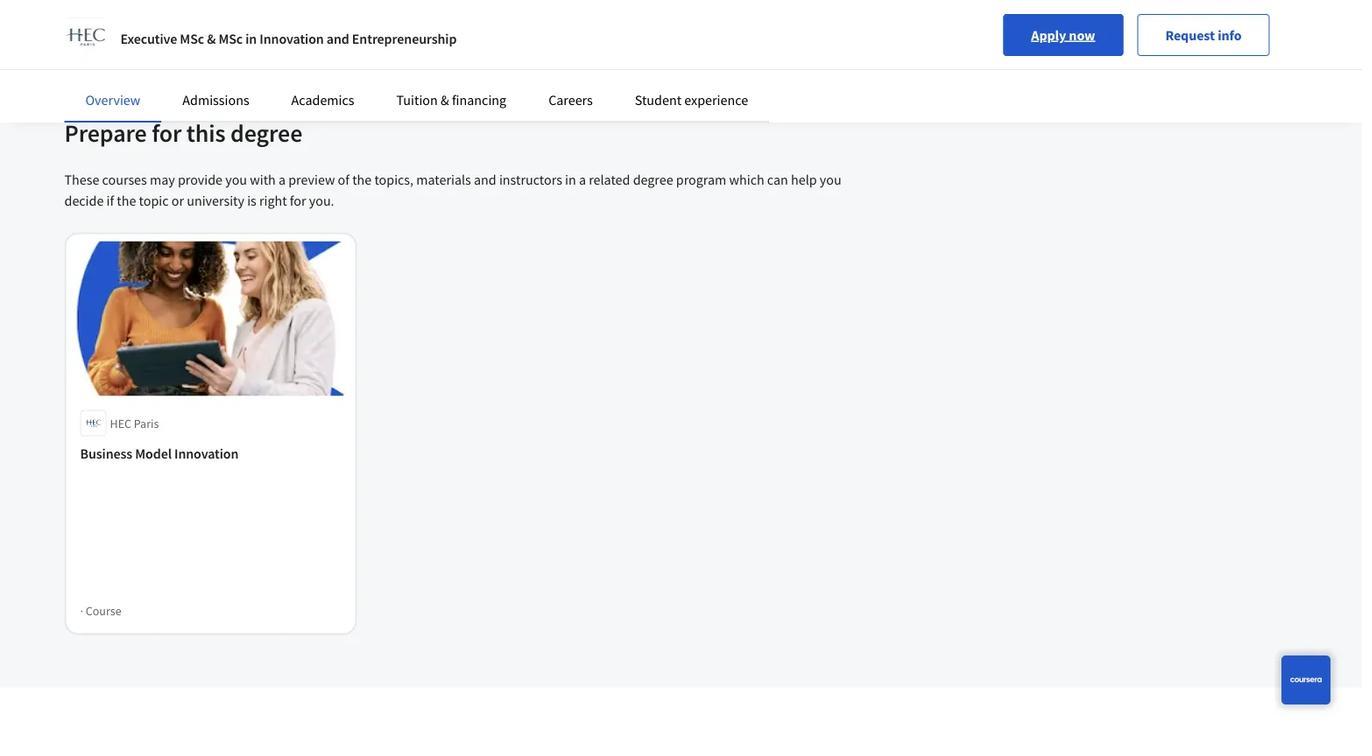 Task type: describe. For each thing, give the bounding box(es) containing it.
student experience
[[635, 91, 748, 109]]

these
[[64, 171, 99, 189]]

you.
[[309, 192, 334, 210]]

which
[[729, 171, 765, 189]]

courses
[[102, 171, 147, 189]]

executive msc & msc in innovation and entrepreneurship
[[120, 30, 457, 47]]

tuition
[[396, 91, 438, 109]]

related
[[589, 171, 630, 189]]

admissions
[[183, 91, 249, 109]]

academics link
[[291, 91, 354, 109]]

student
[[635, 91, 682, 109]]

instructors
[[499, 171, 562, 189]]

in inside these courses may provide you with a preview of the topics, materials and instructors in a related degree program which can help you decide if the topic or university is right for you.
[[565, 171, 576, 189]]

request
[[1166, 26, 1215, 44]]

0 horizontal spatial &
[[207, 30, 216, 47]]

1 a from the left
[[279, 171, 286, 189]]

may
[[150, 171, 175, 189]]

right
[[259, 192, 287, 210]]

now
[[1069, 26, 1095, 44]]

is
[[247, 192, 257, 210]]

2 a from the left
[[579, 171, 586, 189]]

0 horizontal spatial in
[[246, 30, 257, 47]]

careers link
[[549, 91, 593, 109]]

of
[[338, 171, 350, 189]]

can
[[767, 171, 788, 189]]

course
[[86, 603, 121, 619]]

apply
[[1031, 26, 1066, 44]]

tuition & financing
[[396, 91, 507, 109]]

1 you from the left
[[225, 171, 247, 189]]

decide
[[64, 192, 104, 210]]

apply now
[[1031, 26, 1095, 44]]

entrepreneurship
[[352, 30, 457, 47]]

and inside these courses may provide you with a preview of the topics, materials and instructors in a related degree program which can help you decide if the topic or university is right for you.
[[474, 171, 497, 189]]

0 vertical spatial degree
[[230, 118, 303, 148]]

financing
[[452, 91, 507, 109]]

1 vertical spatial innovation
[[174, 445, 239, 463]]

business model innovation link
[[80, 444, 341, 465]]

help
[[791, 171, 817, 189]]

1 vertical spatial &
[[441, 91, 449, 109]]

academics
[[291, 91, 354, 109]]

request info
[[1166, 26, 1242, 44]]



Task type: vqa. For each thing, say whether or not it's contained in the screenshot.
your
no



Task type: locate. For each thing, give the bounding box(es) containing it.
program
[[676, 171, 727, 189]]

admissions link
[[183, 91, 249, 109]]

1 vertical spatial the
[[117, 192, 136, 210]]

student experience link
[[635, 91, 748, 109]]

0 horizontal spatial degree
[[230, 118, 303, 148]]

0 horizontal spatial the
[[117, 192, 136, 210]]

the right of
[[352, 171, 372, 189]]

business model innovation
[[80, 445, 239, 463]]

tuition & financing link
[[396, 91, 507, 109]]

hec
[[110, 416, 131, 431]]

0 horizontal spatial for
[[152, 118, 182, 148]]

degree up with
[[230, 118, 303, 148]]

0 vertical spatial innovation
[[260, 30, 324, 47]]

0 horizontal spatial msc
[[180, 30, 204, 47]]

msc
[[180, 30, 204, 47], [219, 30, 243, 47]]

0 horizontal spatial you
[[225, 171, 247, 189]]

experience
[[684, 91, 748, 109]]

overview link
[[85, 91, 140, 109]]

the
[[352, 171, 372, 189], [117, 192, 136, 210]]

hec paris
[[110, 416, 159, 431]]

and up academics link
[[327, 30, 349, 47]]

degree
[[230, 118, 303, 148], [633, 171, 673, 189]]

& right tuition
[[441, 91, 449, 109]]

in
[[246, 30, 257, 47], [565, 171, 576, 189]]

preview
[[288, 171, 335, 189]]

executive
[[120, 30, 177, 47]]

1 horizontal spatial degree
[[633, 171, 673, 189]]

& up admissions
[[207, 30, 216, 47]]

hec paris logo image
[[64, 18, 106, 60]]

2 you from the left
[[820, 171, 842, 189]]

overview
[[85, 91, 140, 109]]

innovation right model
[[174, 445, 239, 463]]

these courses may provide you with a preview of the topics, materials and instructors in a related degree program which can help you decide if the topic or university is right for you.
[[64, 171, 842, 210]]

1 horizontal spatial &
[[441, 91, 449, 109]]

0 vertical spatial &
[[207, 30, 216, 47]]

a right with
[[279, 171, 286, 189]]

1 horizontal spatial the
[[352, 171, 372, 189]]

provide
[[178, 171, 223, 189]]

0 vertical spatial for
[[152, 118, 182, 148]]

1 vertical spatial degree
[[633, 171, 673, 189]]

1 horizontal spatial you
[[820, 171, 842, 189]]

or
[[172, 192, 184, 210]]

msc up admissions
[[219, 30, 243, 47]]

1 horizontal spatial innovation
[[260, 30, 324, 47]]

you
[[225, 171, 247, 189], [820, 171, 842, 189]]

you left with
[[225, 171, 247, 189]]

in left related
[[565, 171, 576, 189]]

&
[[207, 30, 216, 47], [441, 91, 449, 109]]

topics,
[[374, 171, 414, 189]]

prepare for this degree
[[64, 118, 303, 148]]

1 horizontal spatial for
[[290, 192, 306, 210]]

paris
[[134, 416, 159, 431]]

0 horizontal spatial a
[[279, 171, 286, 189]]

0 vertical spatial the
[[352, 171, 372, 189]]

with
[[250, 171, 276, 189]]

0 horizontal spatial and
[[327, 30, 349, 47]]

degree right related
[[633, 171, 673, 189]]

innovation up academics
[[260, 30, 324, 47]]

1 vertical spatial for
[[290, 192, 306, 210]]

and
[[327, 30, 349, 47], [474, 171, 497, 189]]

university
[[187, 192, 244, 210]]

a left related
[[579, 171, 586, 189]]

1 horizontal spatial and
[[474, 171, 497, 189]]

0 vertical spatial in
[[246, 30, 257, 47]]

topic
[[139, 192, 169, 210]]

for left "you."
[[290, 192, 306, 210]]

for left this
[[152, 118, 182, 148]]

if
[[107, 192, 114, 210]]

apply now button
[[1003, 14, 1124, 56]]

degree inside these courses may provide you with a preview of the topics, materials and instructors in a related degree program which can help you decide if the topic or university is right for you.
[[633, 171, 673, 189]]

prepare
[[64, 118, 147, 148]]

in up admissions link
[[246, 30, 257, 47]]

info
[[1218, 26, 1242, 44]]

0 vertical spatial and
[[327, 30, 349, 47]]

for
[[152, 118, 182, 148], [290, 192, 306, 210]]

model
[[135, 445, 172, 463]]

1 vertical spatial and
[[474, 171, 497, 189]]

you right help
[[820, 171, 842, 189]]

1 horizontal spatial msc
[[219, 30, 243, 47]]

innovation
[[260, 30, 324, 47], [174, 445, 239, 463]]

careers
[[549, 91, 593, 109]]

materials
[[416, 171, 471, 189]]

the right if
[[117, 192, 136, 210]]

1 horizontal spatial in
[[565, 171, 576, 189]]

msc right executive
[[180, 30, 204, 47]]

0 horizontal spatial innovation
[[174, 445, 239, 463]]

1 vertical spatial in
[[565, 171, 576, 189]]

1 msc from the left
[[180, 30, 204, 47]]

for inside these courses may provide you with a preview of the topics, materials and instructors in a related degree program which can help you decide if the topic or university is right for you.
[[290, 192, 306, 210]]

2 msc from the left
[[219, 30, 243, 47]]

a
[[279, 171, 286, 189], [579, 171, 586, 189]]

·
[[80, 603, 83, 619]]

1 horizontal spatial a
[[579, 171, 586, 189]]

business
[[80, 445, 132, 463]]

request info button
[[1138, 14, 1270, 56]]

and right materials
[[474, 171, 497, 189]]

this
[[186, 118, 226, 148]]

· course
[[80, 603, 121, 619]]



